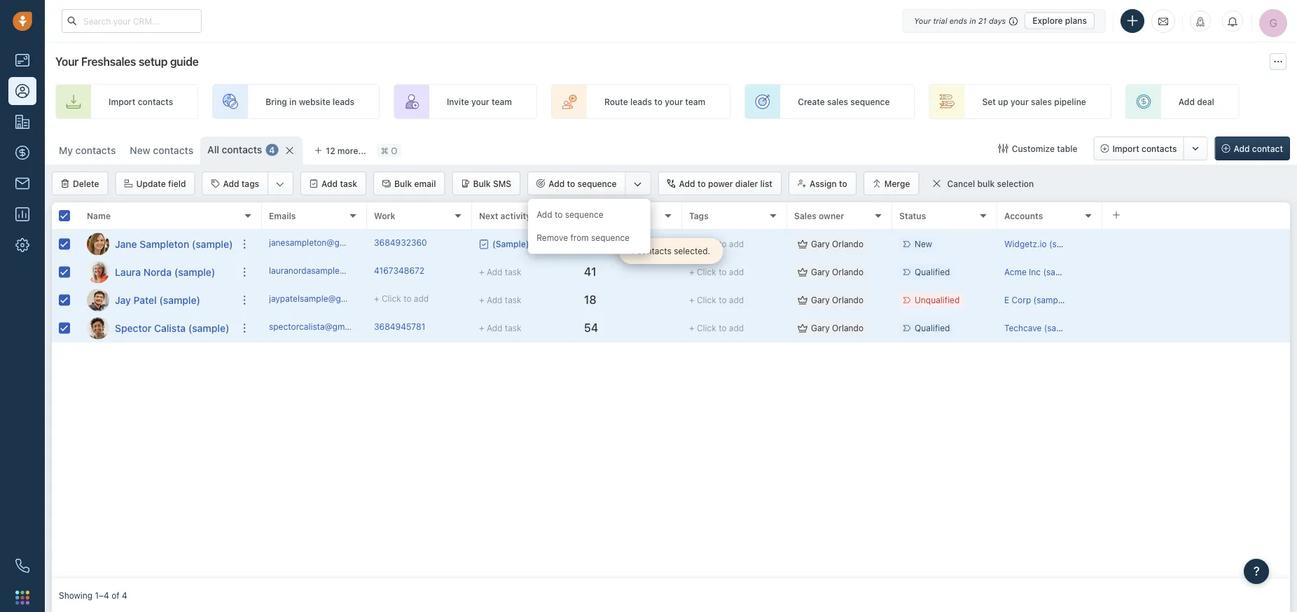Task type: describe. For each thing, give the bounding box(es) containing it.
name column header
[[80, 202, 262, 230]]

bulk sms
[[473, 179, 511, 188]]

score
[[584, 211, 608, 221]]

orlando for 41
[[832, 267, 864, 277]]

add to power dialer list button
[[658, 172, 782, 195]]

techcave
[[1005, 323, 1042, 333]]

2 horizontal spatial 4
[[629, 246, 635, 256]]

explore plans
[[1033, 16, 1087, 26]]

0 horizontal spatial in
[[289, 97, 297, 106]]

add task
[[322, 179, 357, 188]]

import for import contacts link
[[109, 97, 135, 106]]

techcave (sample)
[[1005, 323, 1079, 333]]

your inside "link"
[[1011, 97, 1029, 106]]

contacts right the 'my'
[[75, 145, 116, 156]]

explore
[[1033, 16, 1063, 26]]

contact
[[1252, 144, 1283, 153]]

click for 18
[[697, 295, 716, 305]]

sequence right create
[[851, 97, 890, 106]]

press space to deselect this row. row containing laura norda (sample)
[[52, 258, 262, 287]]

emails
[[269, 211, 296, 221]]

selection
[[997, 179, 1034, 189]]

click for 41
[[697, 267, 716, 277]]

import for import contacts "button"
[[1113, 144, 1140, 153]]

add task button
[[301, 172, 366, 195]]

up
[[998, 97, 1009, 106]]

jaypatelsample@gmail.com + click to add
[[269, 294, 429, 304]]

click for 54
[[697, 323, 716, 333]]

add for 41
[[729, 267, 744, 277]]

48
[[584, 237, 599, 250]]

54
[[584, 321, 598, 335]]

1 vertical spatial add to sequence
[[537, 210, 604, 220]]

unqualified
[[915, 295, 960, 305]]

field
[[168, 179, 186, 188]]

create
[[798, 97, 825, 106]]

41
[[584, 265, 596, 279]]

row group containing jane sampleton (sample)
[[52, 230, 262, 343]]

12 more...
[[326, 146, 366, 156]]

press space to deselect this row. row containing jay patel (sample)
[[52, 287, 262, 315]]

18
[[584, 293, 597, 307]]

add for 18
[[729, 295, 744, 305]]

next activity
[[479, 211, 531, 221]]

add to sequence button
[[528, 172, 625, 195]]

angle down image
[[634, 177, 642, 191]]

email image
[[1159, 15, 1168, 27]]

jaypatelsample@gmail.com
[[269, 294, 377, 304]]

e corp (sample)
[[1005, 295, 1069, 305]]

route leads to your team
[[605, 97, 706, 106]]

bulk for bulk email
[[394, 179, 412, 188]]

sales inside set up your sales pipeline "link"
[[1031, 97, 1052, 106]]

email
[[414, 179, 436, 188]]

+ click to add for 41
[[689, 267, 744, 277]]

o
[[391, 146, 397, 155]]

4 contacts selected.
[[629, 246, 710, 256]]

press space to deselect this row. row containing 48
[[262, 230, 1290, 258]]

12
[[326, 146, 335, 156]]

container_wx8msf4aqz5i3rn1 image for 18
[[798, 295, 808, 305]]

update field button
[[115, 172, 195, 195]]

import contacts button
[[1094, 137, 1184, 160]]

(sample) for jane sampleton (sample)
[[192, 238, 233, 250]]

assign to button
[[789, 172, 857, 195]]

1 your from the left
[[471, 97, 489, 106]]

ends
[[950, 16, 968, 25]]

laura norda (sample) link
[[115, 265, 215, 279]]

(sample) for laura norda (sample)
[[174, 266, 215, 278]]

1 gary from the top
[[811, 239, 830, 249]]

+ click to add for 18
[[689, 295, 744, 305]]

1–4
[[95, 591, 109, 600]]

acme
[[1005, 267, 1027, 277]]

route leads to your team link
[[551, 84, 731, 119]]

showing 1–4 of 4
[[59, 591, 127, 600]]

tags
[[242, 179, 259, 188]]

freshsales
[[81, 55, 136, 68]]

3684945781 link
[[374, 321, 425, 336]]

press space to deselect this row. row containing 54
[[262, 315, 1290, 343]]

cancel bulk selection
[[947, 179, 1034, 189]]

bulk email
[[394, 179, 436, 188]]

0 horizontal spatial 4
[[122, 591, 127, 600]]

1 team from the left
[[492, 97, 512, 106]]

guide
[[170, 55, 199, 68]]

merge
[[885, 179, 910, 188]]

j image for jay patel (sample)
[[87, 289, 109, 311]]

assign
[[810, 179, 837, 188]]

gary orlando for 54
[[811, 323, 864, 333]]

all contacts 4
[[207, 144, 275, 156]]

next
[[479, 211, 498, 221]]

e corp (sample) link
[[1005, 295, 1069, 305]]

3684932360 link
[[374, 237, 427, 252]]

setup
[[139, 55, 168, 68]]

widgetz.io (sample) link
[[1005, 239, 1084, 249]]

container_wx8msf4aqz5i3rn1 image for 41
[[798, 267, 808, 277]]

plans
[[1065, 16, 1087, 26]]

angle down image
[[276, 177, 284, 191]]

add deal link
[[1126, 84, 1240, 119]]

3684945781
[[374, 322, 425, 332]]

import contacts for import contacts "button"
[[1113, 144, 1177, 153]]

task for 54
[[505, 323, 522, 333]]

menu inside group
[[528, 199, 651, 254]]

press space to deselect this row. row containing spector calista (sample)
[[52, 315, 262, 343]]

add inside 'button'
[[549, 179, 565, 188]]

(sample) for e corp (sample)
[[1034, 295, 1069, 305]]

new for new contacts
[[130, 145, 150, 156]]

widgetz.io (sample)
[[1005, 239, 1084, 249]]

more...
[[338, 146, 366, 156]]

name row
[[52, 202, 262, 230]]

janesampleton@gmail.com link
[[269, 237, 375, 252]]

1 orlando from the top
[[832, 239, 864, 249]]

1 leads from the left
[[333, 97, 354, 106]]

all contacts link
[[207, 143, 262, 157]]

jay patel (sample) link
[[115, 293, 200, 307]]

press space to deselect this row. row containing 18
[[262, 287, 1290, 315]]

create sales sequence
[[798, 97, 890, 106]]

remove from sequence
[[537, 233, 630, 243]]

techcave (sample) link
[[1005, 323, 1079, 333]]

task for 41
[[505, 267, 522, 277]]

cell for 54
[[1103, 315, 1290, 342]]

jane sampleton (sample) link
[[115, 237, 233, 251]]

acme inc (sample)
[[1005, 267, 1078, 277]]

activity
[[501, 211, 531, 221]]

bulk for bulk sms
[[473, 179, 491, 188]]

add contact button
[[1215, 137, 1290, 160]]

merge button
[[864, 172, 919, 195]]

(sample) down e corp (sample) link
[[1044, 323, 1079, 333]]

leads inside 'link'
[[630, 97, 652, 106]]

task for 18
[[505, 295, 522, 305]]

orlando for 54
[[832, 323, 864, 333]]

your freshsales setup guide
[[55, 55, 199, 68]]

customize table
[[1012, 144, 1078, 153]]

1 horizontal spatial in
[[970, 16, 976, 25]]

spectorcalista@gmail.com
[[269, 322, 373, 332]]

showing
[[59, 591, 93, 600]]

remove
[[537, 233, 568, 243]]

orlando for 18
[[832, 295, 864, 305]]



Task type: locate. For each thing, give the bounding box(es) containing it.
import inside import contacts "button"
[[1113, 144, 1140, 153]]

sales right create
[[827, 97, 848, 106]]

my contacts button
[[52, 137, 123, 165], [59, 145, 116, 156]]

container_wx8msf4aqz5i3rn1 image inside customize table button
[[999, 144, 1009, 153]]

2 + add task from the top
[[479, 295, 522, 305]]

2 gary orlando from the top
[[811, 267, 864, 277]]

add contact
[[1234, 144, 1283, 153]]

add inside button
[[679, 179, 695, 188]]

your trial ends in 21 days
[[914, 16, 1006, 25]]

(sample) up spector calista (sample)
[[159, 294, 200, 306]]

add for 54
[[729, 323, 744, 333]]

contacts down setup
[[138, 97, 173, 106]]

4167348672 link
[[374, 265, 425, 280]]

1 bulk from the left
[[394, 179, 412, 188]]

phone image
[[15, 559, 29, 573]]

1 horizontal spatial leads
[[630, 97, 652, 106]]

0 horizontal spatial import contacts
[[109, 97, 173, 106]]

update field
[[136, 179, 186, 188]]

group
[[528, 172, 651, 254]]

your
[[471, 97, 489, 106], [665, 97, 683, 106], [1011, 97, 1029, 106]]

press space to deselect this row. row
[[52, 230, 262, 258], [262, 230, 1290, 258], [52, 258, 262, 287], [262, 258, 1290, 287], [52, 287, 262, 315], [262, 287, 1290, 315], [52, 315, 262, 343], [262, 315, 1290, 343]]

0 horizontal spatial sales
[[827, 97, 848, 106]]

contacts down add deal link
[[1142, 144, 1177, 153]]

0 vertical spatial import
[[109, 97, 135, 106]]

3684932360
[[374, 238, 427, 248]]

sequence
[[851, 97, 890, 106], [578, 179, 617, 188], [565, 210, 604, 220], [591, 233, 630, 243]]

leads right route at the top left of page
[[630, 97, 652, 106]]

0 vertical spatial container_wx8msf4aqz5i3rn1 image
[[999, 144, 1009, 153]]

press space to deselect this row. row containing jane sampleton (sample)
[[52, 230, 262, 258]]

(sample) right calista
[[188, 322, 229, 334]]

2 horizontal spatial your
[[1011, 97, 1029, 106]]

your left freshsales
[[55, 55, 79, 68]]

press space to deselect this row. row containing 41
[[262, 258, 1290, 287]]

+
[[689, 239, 695, 249], [689, 267, 695, 277], [479, 267, 484, 277], [374, 294, 379, 304], [689, 295, 695, 305], [479, 295, 484, 305], [689, 323, 695, 333], [479, 323, 484, 333]]

task
[[340, 179, 357, 188], [505, 267, 522, 277], [505, 295, 522, 305], [505, 323, 522, 333]]

2 qualified from the top
[[915, 323, 950, 333]]

3 orlando from the top
[[832, 295, 864, 305]]

your inside 'link'
[[665, 97, 683, 106]]

to inside button
[[698, 179, 706, 188]]

import contacts for import contacts link
[[109, 97, 173, 106]]

import contacts group
[[1094, 137, 1208, 160]]

2 cell from the top
[[1103, 258, 1290, 286]]

sales
[[794, 211, 817, 221]]

(sample) down jane sampleton (sample) link
[[174, 266, 215, 278]]

cancel
[[947, 179, 975, 189]]

janesampleton@gmail.com 3684932360
[[269, 238, 427, 248]]

j image
[[87, 233, 109, 255], [87, 289, 109, 311]]

in right 'bring'
[[289, 97, 297, 106]]

3 gary from the top
[[811, 295, 830, 305]]

bulk inside button
[[394, 179, 412, 188]]

create sales sequence link
[[745, 84, 915, 119]]

patel
[[134, 294, 157, 306]]

0 horizontal spatial leads
[[333, 97, 354, 106]]

new for new
[[915, 239, 932, 249]]

contacts
[[138, 97, 173, 106], [1142, 144, 1177, 153], [222, 144, 262, 156], [75, 145, 116, 156], [153, 145, 193, 156], [637, 246, 672, 256]]

4 right 48
[[629, 246, 635, 256]]

import right table
[[1113, 144, 1140, 153]]

(sample) for spector calista (sample)
[[188, 322, 229, 334]]

1 vertical spatial 4
[[629, 246, 635, 256]]

import contacts down setup
[[109, 97, 173, 106]]

add to sequence inside add to sequence 'button'
[[549, 179, 617, 188]]

2 bulk from the left
[[473, 179, 491, 188]]

0 horizontal spatial your
[[55, 55, 79, 68]]

1 j image from the top
[[87, 233, 109, 255]]

0 horizontal spatial bulk
[[394, 179, 412, 188]]

of
[[112, 591, 120, 600]]

contacts right all on the left top of the page
[[222, 144, 262, 156]]

0 horizontal spatial your
[[471, 97, 489, 106]]

1 horizontal spatial your
[[914, 16, 931, 25]]

qualified
[[915, 267, 950, 277], [915, 323, 950, 333]]

route
[[605, 97, 628, 106]]

task inside button
[[340, 179, 357, 188]]

your right invite
[[471, 97, 489, 106]]

(sample) for acme inc (sample)
[[1043, 267, 1078, 277]]

0 vertical spatial in
[[970, 16, 976, 25]]

dialer
[[735, 179, 758, 188]]

gary orlando for 41
[[811, 267, 864, 277]]

invite
[[447, 97, 469, 106]]

4 gary orlando from the top
[[811, 323, 864, 333]]

new
[[130, 145, 150, 156], [915, 239, 932, 249]]

4 inside all contacts 4
[[269, 145, 275, 155]]

4 + click to add from the top
[[689, 323, 744, 333]]

2 team from the left
[[685, 97, 706, 106]]

1 horizontal spatial import
[[1113, 144, 1140, 153]]

your left trial
[[914, 16, 931, 25]]

contacts up field
[[153, 145, 193, 156]]

phone element
[[8, 552, 36, 580]]

2 vertical spatial + add task
[[479, 323, 522, 333]]

+ add task for 54
[[479, 323, 522, 333]]

delete
[[73, 179, 99, 188]]

gary for 54
[[811, 323, 830, 333]]

0 vertical spatial import contacts
[[109, 97, 173, 106]]

4 orlando from the top
[[832, 323, 864, 333]]

my
[[59, 145, 73, 156]]

laura
[[115, 266, 141, 278]]

your for your freshsales setup guide
[[55, 55, 79, 68]]

(sample) for jay patel (sample)
[[159, 294, 200, 306]]

import contacts down add deal link
[[1113, 144, 1177, 153]]

set up your sales pipeline
[[982, 97, 1086, 106]]

1 vertical spatial import contacts
[[1113, 144, 1177, 153]]

add tags group
[[202, 172, 294, 195]]

power
[[708, 179, 733, 188]]

4 cell from the top
[[1103, 315, 1290, 342]]

1 horizontal spatial new
[[915, 239, 932, 249]]

spectorcalista@gmail.com link
[[269, 321, 373, 336]]

team
[[492, 97, 512, 106], [685, 97, 706, 106]]

row group
[[52, 230, 262, 343], [262, 230, 1290, 343]]

table
[[1057, 144, 1078, 153]]

janesampleton@gmail.com
[[269, 238, 375, 248]]

cell for 18
[[1103, 287, 1290, 314]]

jay
[[115, 294, 131, 306]]

1 horizontal spatial sales
[[1031, 97, 1052, 106]]

to inside 'button'
[[567, 179, 575, 188]]

qualified for 41
[[915, 267, 950, 277]]

customize
[[1012, 144, 1055, 153]]

contacts inside import contacts "button"
[[1142, 144, 1177, 153]]

menu
[[528, 199, 651, 254]]

1 + add task from the top
[[479, 267, 522, 277]]

j image left jane
[[87, 233, 109, 255]]

1 vertical spatial new
[[915, 239, 932, 249]]

2 sales from the left
[[1031, 97, 1052, 106]]

delete button
[[52, 172, 108, 195]]

+ add task for 41
[[479, 267, 522, 277]]

accounts
[[1005, 211, 1043, 221]]

to inside 'link'
[[654, 97, 663, 106]]

set
[[982, 97, 996, 106]]

3 cell from the top
[[1103, 287, 1290, 314]]

sampleton
[[140, 238, 189, 250]]

grid
[[52, 201, 1290, 579]]

2 your from the left
[[665, 97, 683, 106]]

sequence up remove from sequence
[[565, 210, 604, 220]]

l image
[[87, 261, 109, 283]]

explore plans link
[[1025, 12, 1095, 29]]

bulk
[[394, 179, 412, 188], [473, 179, 491, 188]]

3 your from the left
[[1011, 97, 1029, 106]]

acme inc (sample) link
[[1005, 267, 1078, 277]]

1 gary orlando from the top
[[811, 239, 864, 249]]

import contacts inside "button"
[[1113, 144, 1177, 153]]

bulk sms button
[[452, 172, 521, 195]]

1 vertical spatial + add task
[[479, 295, 522, 305]]

0 horizontal spatial team
[[492, 97, 512, 106]]

0 vertical spatial add to sequence
[[549, 179, 617, 188]]

qualified up unqualified
[[915, 267, 950, 277]]

1 vertical spatial qualified
[[915, 323, 950, 333]]

lauranordasample@gmail.com
[[269, 266, 388, 276]]

1 vertical spatial j image
[[87, 289, 109, 311]]

+ click to add for 54
[[689, 323, 744, 333]]

add inside menu
[[537, 210, 552, 220]]

2 row group from the left
[[262, 230, 1290, 343]]

website
[[299, 97, 330, 106]]

e
[[1005, 295, 1010, 305]]

(sample) right inc
[[1043, 267, 1078, 277]]

gary orlando
[[811, 239, 864, 249], [811, 267, 864, 277], [811, 295, 864, 305], [811, 323, 864, 333]]

+ add task for 18
[[479, 295, 522, 305]]

2 leads from the left
[[630, 97, 652, 106]]

2 vertical spatial 4
[[122, 591, 127, 600]]

2 orlando from the top
[[832, 267, 864, 277]]

owner
[[819, 211, 844, 221]]

list
[[760, 179, 773, 188]]

2 j image from the top
[[87, 289, 109, 311]]

team inside 'link'
[[685, 97, 706, 106]]

sales inside create sales sequence link
[[827, 97, 848, 106]]

spector
[[115, 322, 152, 334]]

4167348672
[[374, 266, 425, 276]]

freshworks switcher image
[[15, 591, 29, 605]]

1 horizontal spatial 4
[[269, 145, 275, 155]]

sequence up score
[[578, 179, 617, 188]]

2 vertical spatial container_wx8msf4aqz5i3rn1 image
[[798, 295, 808, 305]]

0 vertical spatial new
[[130, 145, 150, 156]]

container_wx8msf4aqz5i3rn1 image
[[932, 179, 942, 188], [479, 239, 489, 249], [798, 239, 808, 249], [798, 323, 808, 333]]

j image for jane sampleton (sample)
[[87, 233, 109, 255]]

customize table button
[[990, 137, 1087, 160]]

pipeline
[[1054, 97, 1086, 106]]

4 right all contacts link
[[269, 145, 275, 155]]

new up update
[[130, 145, 150, 156]]

1 sales from the left
[[827, 97, 848, 106]]

3 + add task from the top
[[479, 323, 522, 333]]

1 horizontal spatial import contacts
[[1113, 144, 1177, 153]]

import inside import contacts link
[[109, 97, 135, 106]]

1 vertical spatial your
[[55, 55, 79, 68]]

leads right the website
[[333, 97, 354, 106]]

(sample) right sampleton
[[192, 238, 233, 250]]

(sample) right corp
[[1034, 295, 1069, 305]]

widgetz.io
[[1005, 239, 1047, 249]]

name
[[87, 211, 111, 221]]

1 horizontal spatial team
[[685, 97, 706, 106]]

container_wx8msf4aqz5i3rn1 image
[[999, 144, 1009, 153], [798, 267, 808, 277], [798, 295, 808, 305]]

your right "up" on the top of page
[[1011, 97, 1029, 106]]

spector calista (sample) link
[[115, 321, 229, 335]]

bulk left the sms on the left
[[473, 179, 491, 188]]

(sample)
[[192, 238, 233, 250], [1049, 239, 1084, 249], [174, 266, 215, 278], [1043, 267, 1078, 277], [159, 294, 200, 306], [1034, 295, 1069, 305], [188, 322, 229, 334], [1044, 323, 1079, 333]]

qualified down unqualified
[[915, 323, 950, 333]]

deal
[[1197, 97, 1215, 106]]

1 vertical spatial import
[[1113, 144, 1140, 153]]

0 vertical spatial j image
[[87, 233, 109, 255]]

grid containing 48
[[52, 201, 1290, 579]]

contacts inside import contacts link
[[138, 97, 173, 106]]

row group containing 48
[[262, 230, 1290, 343]]

add to sequence up score
[[549, 179, 617, 188]]

to inside button
[[839, 179, 847, 188]]

4 gary from the top
[[811, 323, 830, 333]]

1 horizontal spatial your
[[665, 97, 683, 106]]

qualified for 54
[[915, 323, 950, 333]]

laura norda (sample)
[[115, 266, 215, 278]]

bulk inside button
[[473, 179, 491, 188]]

1 row group from the left
[[52, 230, 262, 343]]

your right route at the top left of page
[[665, 97, 683, 106]]

sequence down score
[[591, 233, 630, 243]]

in left the 21 in the top right of the page
[[970, 16, 976, 25]]

0 vertical spatial 4
[[269, 145, 275, 155]]

1 horizontal spatial bulk
[[473, 179, 491, 188]]

gary for 41
[[811, 267, 830, 277]]

cell
[[1103, 230, 1290, 258], [1103, 258, 1290, 286], [1103, 287, 1290, 314], [1103, 315, 1290, 342]]

1 vertical spatial container_wx8msf4aqz5i3rn1 image
[[798, 267, 808, 277]]

3 + click to add from the top
[[689, 295, 744, 305]]

2 gary from the top
[[811, 267, 830, 277]]

add to power dialer list
[[679, 179, 773, 188]]

0 vertical spatial your
[[914, 16, 931, 25]]

selected.
[[674, 246, 710, 256]]

invite your team link
[[394, 84, 537, 119]]

1 + click to add from the top
[[689, 239, 744, 249]]

import contacts link
[[55, 84, 198, 119]]

0 vertical spatial qualified
[[915, 267, 950, 277]]

2 + click to add from the top
[[689, 267, 744, 277]]

Search your CRM... text field
[[62, 9, 202, 33]]

1 cell from the top
[[1103, 230, 1290, 258]]

sales left pipeline
[[1031, 97, 1052, 106]]

1 qualified from the top
[[915, 267, 950, 277]]

cell for 41
[[1103, 258, 1290, 286]]

gary
[[811, 239, 830, 249], [811, 267, 830, 277], [811, 295, 830, 305], [811, 323, 830, 333]]

j image left jay
[[87, 289, 109, 311]]

4 right of
[[122, 591, 127, 600]]

status
[[899, 211, 926, 221]]

your for your trial ends in 21 days
[[914, 16, 931, 25]]

add to sequence up "from"
[[537, 210, 604, 220]]

+ click to add
[[689, 239, 744, 249], [689, 267, 744, 277], [689, 295, 744, 305], [689, 323, 744, 333]]

sequence inside 'button'
[[578, 179, 617, 188]]

1 vertical spatial in
[[289, 97, 297, 106]]

sms
[[493, 179, 511, 188]]

contacts left the selected.
[[637, 246, 672, 256]]

import down your freshsales setup guide
[[109, 97, 135, 106]]

bring in website leads link
[[212, 84, 380, 119]]

add to sequence
[[549, 179, 617, 188], [537, 210, 604, 220]]

calista
[[154, 322, 186, 334]]

my contacts
[[59, 145, 116, 156]]

gary orlando for 18
[[811, 295, 864, 305]]

0 horizontal spatial new
[[130, 145, 150, 156]]

new down status
[[915, 239, 932, 249]]

0 horizontal spatial import
[[109, 97, 135, 106]]

menu containing add to sequence
[[528, 199, 651, 254]]

work
[[374, 211, 395, 221]]

s image
[[87, 317, 109, 339]]

bring
[[266, 97, 287, 106]]

bulk left email
[[394, 179, 412, 188]]

update
[[136, 179, 166, 188]]

gary for 18
[[811, 295, 830, 305]]

12 more... button
[[306, 141, 374, 160]]

set up your sales pipeline link
[[929, 84, 1112, 119]]

+ add task
[[479, 267, 522, 277], [479, 295, 522, 305], [479, 323, 522, 333]]

inc
[[1029, 267, 1041, 277]]

add
[[1179, 97, 1195, 106], [1234, 144, 1250, 153], [223, 179, 239, 188], [322, 179, 338, 188], [549, 179, 565, 188], [679, 179, 695, 188], [537, 210, 552, 220], [487, 267, 503, 277], [487, 295, 503, 305], [487, 323, 503, 333]]

(sample) up acme inc (sample)
[[1049, 239, 1084, 249]]

0 vertical spatial + add task
[[479, 267, 522, 277]]

group containing add to sequence
[[528, 172, 651, 254]]

3 gary orlando from the top
[[811, 295, 864, 305]]



Task type: vqa. For each thing, say whether or not it's contained in the screenshot.
the rightmost 4
yes



